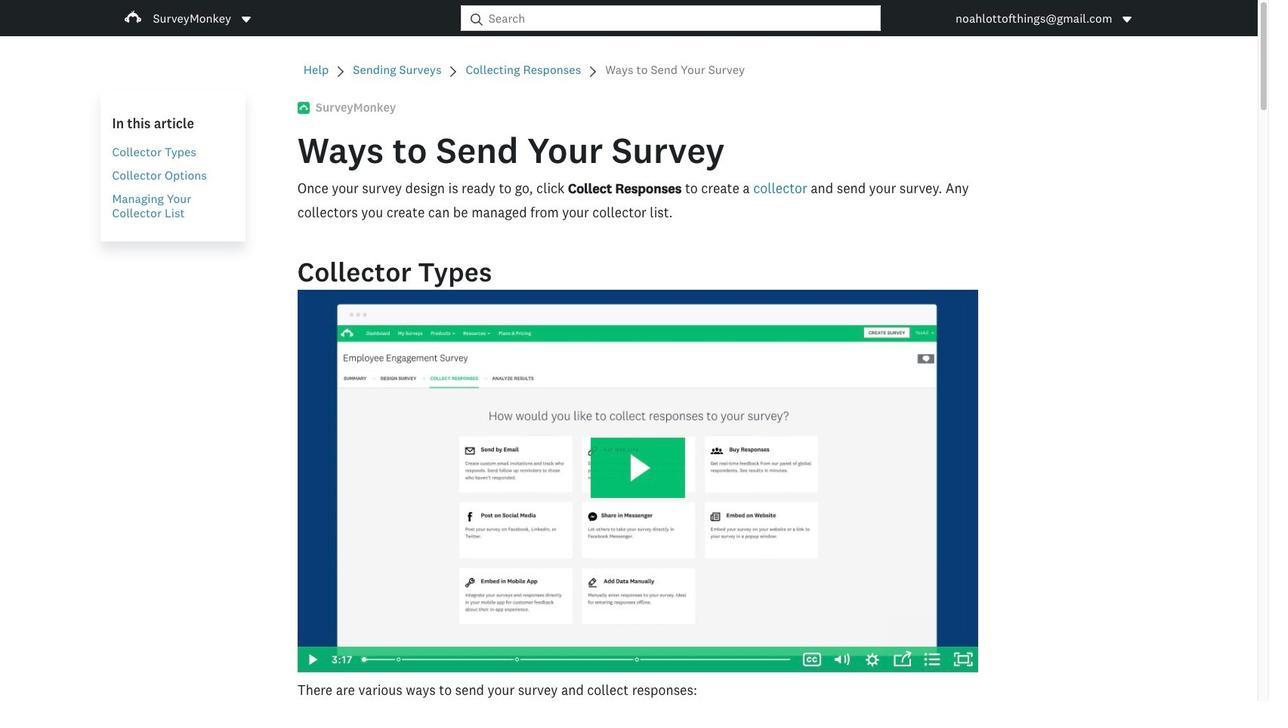 Task type: describe. For each thing, give the bounding box(es) containing it.
Search text field
[[483, 6, 880, 30]]

open image
[[242, 16, 251, 22]]

chapter markers toolbar
[[364, 647, 790, 673]]



Task type: locate. For each thing, give the bounding box(es) containing it.
playbar slider
[[353, 647, 797, 673]]

open image
[[240, 13, 252, 25], [1121, 13, 1133, 25], [1123, 16, 1132, 22]]

video element
[[298, 290, 978, 673]]

search image
[[470, 13, 483, 25], [470, 13, 483, 25]]



